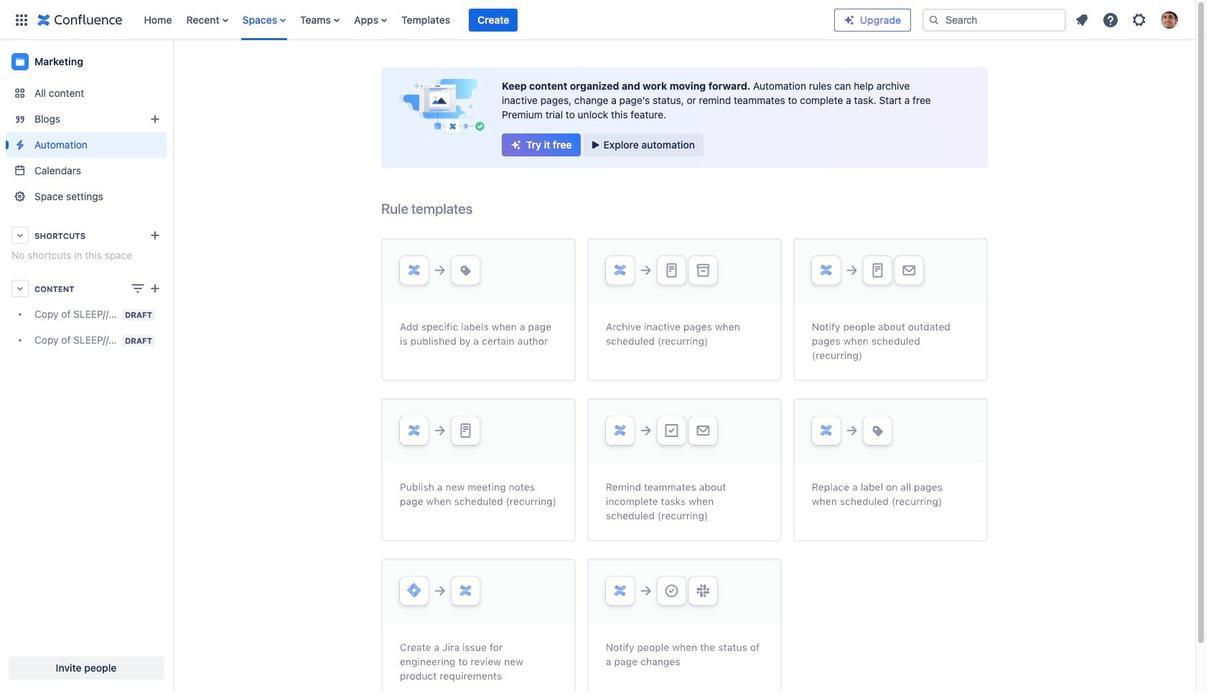Task type: locate. For each thing, give the bounding box(es) containing it.
create a page image
[[146, 280, 164, 297]]

change view image
[[129, 280, 146, 297]]

banner
[[0, 0, 1195, 40]]

1 horizontal spatial list
[[1069, 7, 1187, 33]]

None search field
[[922, 8, 1066, 31]]

tree
[[6, 302, 167, 353]]

search image
[[928, 14, 940, 25]]

list for premium icon
[[1069, 7, 1187, 33]]

0 horizontal spatial list
[[137, 0, 834, 40]]

group
[[502, 134, 704, 157]]

space element
[[0, 40, 172, 691]]

list
[[137, 0, 834, 40], [1069, 7, 1187, 33]]

global element
[[9, 0, 834, 40]]

confluence image
[[37, 11, 122, 28], [37, 11, 122, 28]]

Search field
[[922, 8, 1066, 31]]

list for appswitcher icon
[[137, 0, 834, 40]]

premium image
[[844, 14, 855, 25]]

list item
[[469, 8, 518, 31]]



Task type: vqa. For each thing, say whether or not it's contained in the screenshot.
the Statuses
no



Task type: describe. For each thing, give the bounding box(es) containing it.
explore automation image
[[589, 139, 601, 151]]

settings icon image
[[1131, 11, 1148, 28]]

collapse sidebar image
[[157, 47, 188, 76]]

appswitcher icon image
[[13, 11, 30, 28]]

create a blog image
[[146, 111, 164, 128]]

help icon image
[[1102, 11, 1119, 28]]

add shortcut image
[[146, 227, 164, 244]]

list item inside global element
[[469, 8, 518, 31]]

elevate automation upsell image image
[[381, 197, 988, 691]]

your profile and preferences image
[[1161, 11, 1178, 28]]

tree inside "space" element
[[6, 302, 167, 353]]

notification icon image
[[1073, 11, 1090, 28]]



